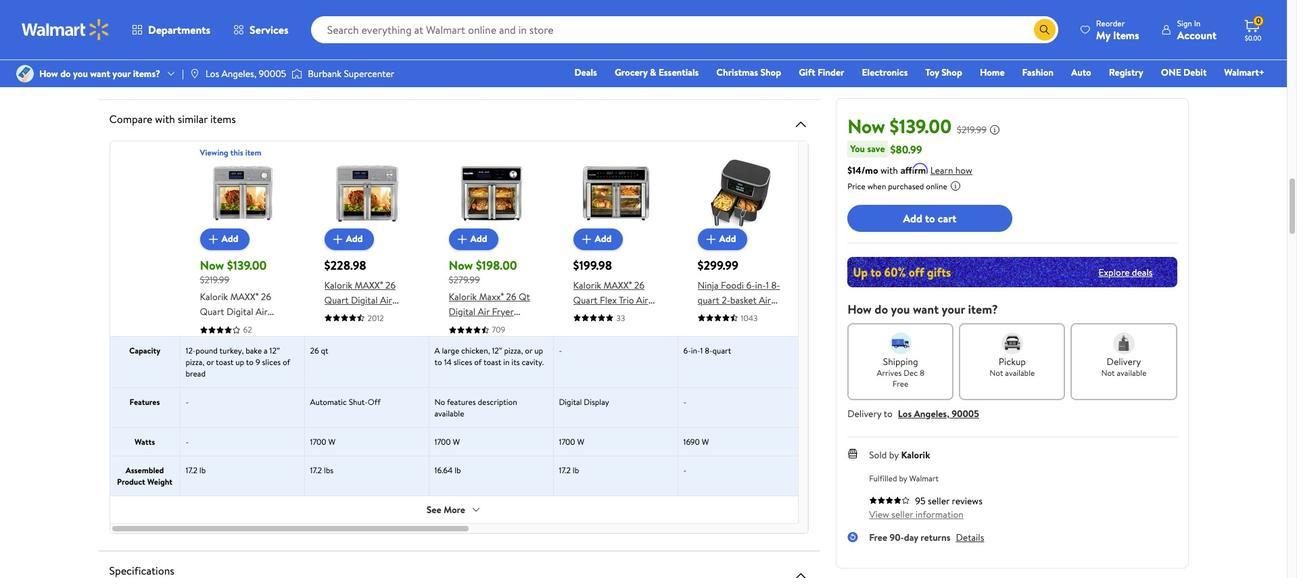 Task type: locate. For each thing, give the bounding box(es) containing it.
see left more
[[427, 503, 441, 517]]

1 of from the left
[[283, 356, 290, 368]]

1 1700 w cell from the left
[[305, 428, 429, 456]]

1 vertical spatial 2-
[[722, 293, 730, 307]]

fashion
[[1023, 66, 1054, 79]]

air inside $199.98 kalorik maxx® 26 quart flex trio air fryer oven
[[636, 293, 649, 307]]

1 horizontal spatial or
[[525, 345, 533, 356]]

 image down walmart image
[[16, 65, 34, 83]]

or right the its
[[525, 345, 533, 356]]

17.2 lbs cell
[[305, 457, 429, 496]]

1 up dualzone
[[766, 278, 769, 292]]

with up bake
[[248, 320, 266, 333]]

2 slices from the left
[[454, 356, 472, 368]]

with inside 'now $139.00 $219.99 kalorik maxx® 26 quart digital air fryer oven with 8 accessories, stainless steel afo 47270 ss'
[[248, 320, 266, 333]]

1 horizontal spatial in-
[[691, 345, 700, 356]]

with up frying
[[225, 0, 243, 11]]

1690 w cell
[[678, 428, 803, 456]]

1 vertical spatial do
[[875, 301, 888, 318]]

0 horizontal spatial shop
[[761, 66, 781, 79]]

0 horizontal spatial of
[[283, 356, 290, 368]]

2 horizontal spatial 17.2
[[559, 465, 571, 476]]

kalorik inside $199.98 kalorik maxx® 26 quart flex trio air fryer oven
[[573, 278, 601, 292]]

2 17.2 from the left
[[310, 465, 322, 476]]

add to cart image up $299.99
[[703, 231, 719, 247]]

4 row from the top
[[110, 428, 1297, 456]]

1 17.2 lb from the left
[[186, 465, 206, 476]]

stainless
[[495, 320, 530, 333], [324, 323, 360, 337], [200, 350, 235, 363]]

add to cart image
[[205, 231, 222, 247], [330, 231, 346, 247]]

3 add to cart image from the left
[[703, 231, 719, 247]]

33
[[617, 312, 625, 324]]

3 w from the left
[[577, 436, 584, 448]]

2 horizontal spatial stainless
[[495, 320, 530, 333]]

toast inside a large chicken, 12" pizza, or up to 14 slices of toast in its cavity.
[[484, 356, 502, 368]]

a right bake
[[264, 345, 268, 356]]

add to cart image inside the now $139.00 group
[[205, 231, 222, 247]]

by right 'sold'
[[889, 448, 899, 462]]

kalorik inside now $198.00 $279.99 kalorik maxx® 26 qt digital air fryer oven grill, stainless steel
[[449, 290, 477, 304]]

1700 w cell down digital display cell
[[554, 428, 678, 456]]

do
[[60, 67, 71, 80], [875, 301, 888, 318]]

0 horizontal spatial 2-
[[282, 21, 291, 34]]

los down dec
[[898, 407, 912, 421]]

stainless up 47270
[[200, 350, 235, 363]]

0 vertical spatial a
[[245, 0, 250, 11]]

add for now $198.00 $279.99 kalorik maxx® 26 qt digital air fryer oven grill, stainless steel
[[470, 232, 487, 246]]

1 not from the left
[[990, 367, 1003, 379]]

0 vertical spatial in-
[[291, 21, 302, 34]]

1 horizontal spatial 17.2 lb
[[559, 465, 579, 476]]

1 horizontal spatial delivery
[[1107, 355, 1141, 369]]

toy shop
[[926, 66, 962, 79]]

not inside pickup not available
[[990, 367, 1003, 379]]

do for how do you want your item?
[[875, 301, 888, 318]]

1 horizontal spatial 8-
[[771, 278, 780, 292]]

$139.00 up the 62
[[227, 257, 267, 274]]

departments
[[148, 22, 210, 37]]

toy
[[926, 66, 939, 79]]

quart
[[698, 293, 720, 307], [713, 345, 731, 356]]

lbs
[[324, 465, 334, 476]]

watts row header
[[110, 428, 180, 456]]

description
[[478, 396, 517, 408]]

1 vertical spatial free
[[869, 531, 888, 545]]

have
[[626, 69, 645, 82]]

2 horizontal spatial now
[[848, 113, 885, 139]]

row header
[[110, 157, 180, 336]]

0 horizontal spatial 17.2 lb
[[186, 465, 206, 476]]

in
[[1194, 17, 1201, 29]]

1 vertical spatial delivery
[[848, 407, 882, 421]]

add for $228.98 kalorik maxx® 26 quart digital air fryer oven, stainless steel
[[346, 232, 363, 246]]

2- right basket,
[[282, 21, 291, 34]]

quart down technology
[[713, 345, 731, 356]]

see inside see more button
[[427, 503, 441, 517]]

or right bread
[[206, 356, 214, 368]]

0 horizontal spatial 1700 w
[[310, 436, 336, 448]]

los angeles, 90005 button
[[898, 407, 979, 421]]

$219.99
[[957, 123, 987, 137], [200, 273, 230, 286]]

sign in account
[[1177, 17, 1217, 42]]

0 horizontal spatial oven
[[224, 320, 246, 333]]

frying
[[225, 21, 249, 34]]

0 vertical spatial quart
[[698, 293, 720, 307]]

17.2 lbs
[[310, 465, 334, 476]]

1 horizontal spatial 1
[[700, 345, 703, 356]]

a left single- on the top left of the page
[[245, 0, 250, 11]]

fashion link
[[1016, 65, 1060, 80]]

air inside $299.99 ninja foodi 6-in-1 8- quart 2-basket air fryer with dualzone technology
[[759, 293, 771, 307]]

learn how
[[931, 164, 973, 177]]

0 horizontal spatial or
[[206, 356, 214, 368]]

show
[[169, 69, 190, 82]]

2 not from the left
[[1102, 367, 1115, 379]]

add for $299.99 ninja foodi 6-in-1 8- quart 2-basket air fryer with dualzone technology
[[719, 232, 736, 246]]

my
[[1096, 27, 1111, 42]]

2 17.2 lb cell from the left
[[554, 457, 678, 496]]

1 vertical spatial quart
[[713, 345, 731, 356]]

$228.98
[[324, 257, 366, 274]]

5 row from the top
[[110, 456, 1297, 496]]

1 vertical spatial angeles,
[[914, 407, 950, 421]]

14
[[444, 356, 452, 368]]

0 horizontal spatial lb
[[199, 465, 206, 476]]

8- inside $299.99 ninja foodi 6-in-1 8- quart 2-basket air fryer with dualzone technology
[[771, 278, 780, 292]]

1 inside $299.99 ninja foodi 6-in-1 8- quart 2-basket air fryer with dualzone technology
[[766, 278, 769, 292]]

up inside 12-pound turkey, bake a 12" pizza, or toast up to 9 slices of bread
[[236, 356, 244, 368]]

0 horizontal spatial up
[[236, 356, 244, 368]]

1 horizontal spatial slices
[[454, 356, 472, 368]]

how for how do you want your item?
[[848, 301, 872, 318]]

want for items?
[[90, 67, 110, 80]]

$279.99
[[449, 273, 480, 286]]

add to cart image
[[454, 231, 470, 247], [579, 231, 595, 247], [703, 231, 719, 247]]

0 horizontal spatial seller
[[892, 508, 913, 522]]

by
[[889, 448, 899, 462], [899, 473, 908, 484]]

0 vertical spatial 6-
[[746, 278, 755, 292]]

12" right 9
[[270, 345, 280, 356]]

2 vertical spatial 1
[[700, 345, 703, 356]]

search icon image
[[1040, 24, 1050, 35]]

3 1700 from the left
[[559, 436, 575, 448]]

1 vertical spatial a
[[264, 345, 268, 356]]

available for pickup
[[1005, 367, 1035, 379]]

add inside now $198.00 group
[[470, 232, 487, 246]]

1700 w cell down no features description available cell
[[429, 428, 554, 456]]

1 horizontal spatial now
[[449, 257, 473, 274]]

1 horizontal spatial 90005
[[952, 407, 979, 421]]

26 inside $199.98 kalorik maxx® 26 quart flex trio air fryer oven
[[634, 278, 645, 292]]

now inside now $198.00 $279.99 kalorik maxx® 26 qt digital air fryer oven grill, stainless steel
[[449, 257, 473, 274]]

air up dualzone
[[759, 293, 771, 307]]

opening
[[301, 0, 334, 11]]

stainless right grill,
[[495, 320, 530, 333]]

in-
[[291, 21, 302, 34], [755, 278, 766, 292], [691, 345, 700, 356]]

w for second "1700 w" cell from right
[[453, 436, 460, 448]]

8- up dualzone
[[771, 278, 780, 292]]

add to cart image up "$199.98"
[[579, 231, 595, 247]]

do for how do you want your items?
[[60, 67, 71, 80]]

1 horizontal spatial how
[[848, 301, 872, 318]]

3 row from the top
[[110, 388, 1297, 428]]

8
[[268, 320, 274, 333], [920, 367, 925, 379]]

0 horizontal spatial rotisserie
[[151, 45, 189, 58]]

by for sold
[[889, 448, 899, 462]]

add button inside the $299.99 group
[[698, 228, 747, 250]]

dualzone
[[741, 308, 780, 322]]

0 horizontal spatial 17.2 lb cell
[[180, 457, 305, 496]]

add inside $228.98 group
[[346, 232, 363, 246]]

crumb
[[254, 33, 280, 46]]

2 horizontal spatial add to cart image
[[703, 231, 719, 247]]

now for now $139.00 $219.99 kalorik maxx® 26 quart digital air fryer oven with 8 accessories, stainless steel afo 47270 ss
[[200, 257, 224, 274]]

viewing this item
[[200, 146, 261, 158]]

slices right 9
[[262, 356, 281, 368]]

quart inside $199.98 kalorik maxx® 26 quart flex trio air fryer oven
[[573, 293, 598, 307]]

1 horizontal spatial of
[[474, 356, 482, 368]]

you up intent image for shipping
[[891, 301, 910, 318]]

angeles, down the rack
[[221, 67, 256, 80]]

add for $199.98 kalorik maxx® 26 quart flex trio air fryer oven
[[595, 232, 612, 246]]

row
[[110, 146, 1297, 378], [110, 336, 1297, 388], [110, 388, 1297, 428], [110, 428, 1297, 456], [110, 456, 1297, 496]]

kalorik up accessories,
[[200, 290, 228, 304]]

$299.99 group
[[698, 158, 783, 337]]

2 horizontal spatial 1700 w
[[559, 436, 584, 448]]

 image
[[292, 67, 303, 80]]

1 horizontal spatial add to cart image
[[330, 231, 346, 247]]

1700 w cell
[[305, 428, 429, 456], [429, 428, 554, 456], [554, 428, 678, 456]]

fryer inside 'now $139.00 $219.99 kalorik maxx® 26 quart digital air fryer oven with 8 accessories, stainless steel afo 47270 ss'
[[200, 320, 222, 333]]

disclaimer
[[743, 69, 784, 82]]

0 vertical spatial los
[[206, 67, 219, 80]]

deals
[[575, 66, 597, 79]]

- cell
[[554, 337, 678, 388], [180, 388, 305, 428], [678, 388, 803, 428], [180, 428, 305, 456], [678, 457, 803, 496]]

add button for $228.98
[[324, 228, 374, 250]]

not down intent image for pickup
[[990, 367, 1003, 379]]

toast inside 12-pound turkey, bake a 12" pizza, or toast up to 9 slices of bread
[[216, 356, 234, 368]]

los down handle,
[[206, 67, 219, 80]]

air up grill,
[[478, 305, 490, 319]]

0 vertical spatial 8-
[[771, 278, 780, 292]]

2 tray, from the left
[[199, 33, 218, 46]]

1 horizontal spatial toast
[[484, 356, 502, 368]]

tray, right crumb
[[283, 33, 301, 46]]

1700 for first "1700 w" cell from the right
[[559, 436, 575, 448]]

1700 w cell up 17.2 lbs cell
[[305, 428, 429, 456]]

steel inside $228.98 kalorik maxx® 26 quart digital air fryer oven, stainless steel
[[362, 323, 383, 337]]

0 horizontal spatial add to cart image
[[205, 231, 222, 247]]

2 1700 from the left
[[435, 436, 451, 448]]

2 horizontal spatial tray,
[[283, 33, 301, 46]]

afo
[[260, 350, 280, 363]]

your for items?
[[113, 67, 131, 80]]

automatic shut-off cell
[[305, 388, 429, 428]]

digital left display
[[559, 396, 582, 408]]

0 horizontal spatial $219.99
[[200, 273, 230, 286]]

add to cart image for now
[[205, 231, 222, 247]]

1 add to cart image from the left
[[205, 231, 222, 247]]

not down intent image for delivery
[[1102, 367, 1115, 379]]

12"
[[270, 345, 280, 356], [492, 345, 502, 356]]

trio
[[619, 293, 634, 307]]

available inside no features description available
[[435, 408, 464, 419]]

1 horizontal spatial see
[[710, 69, 725, 82]]

1 w from the left
[[328, 436, 336, 448]]

air inside $228.98 kalorik maxx® 26 quart digital air fryer oven, stainless steel
[[380, 293, 392, 307]]

fryer up 709
[[492, 305, 514, 319]]

oven inside $199.98 kalorik maxx® 26 quart flex trio air fryer oven
[[597, 308, 620, 322]]

1 horizontal spatial angeles,
[[914, 407, 950, 421]]

its
[[512, 356, 520, 368]]

 image for how
[[16, 65, 34, 83]]

3 add button from the left
[[449, 228, 498, 250]]

2- down foodi
[[722, 293, 730, 307]]

christmas shop link
[[710, 65, 787, 80]]

with up technology
[[722, 308, 739, 322]]

1 row from the top
[[110, 146, 1297, 378]]

2 add to cart image from the left
[[579, 231, 595, 247]]

foodi
[[721, 278, 744, 292]]

delivery inside delivery not available
[[1107, 355, 1141, 369]]

not for delivery
[[1102, 367, 1115, 379]]

one
[[1161, 66, 1182, 79]]

2 toast from the left
[[484, 356, 502, 368]]

add inside $199.98 group
[[595, 232, 612, 246]]

5 add button from the left
[[698, 228, 747, 250]]

oven up accessories,
[[224, 320, 246, 333]]

0 horizontal spatial $139.00
[[227, 257, 267, 274]]

maxx® inside $228.98 kalorik maxx® 26 quart digital air fryer oven, stainless steel
[[355, 278, 383, 292]]

finder
[[818, 66, 845, 79]]

steel inside 'now $139.00 $219.99 kalorik maxx® 26 quart digital air fryer oven with 8 accessories, stainless steel afo 47270 ss'
[[237, 350, 258, 363]]

0 vertical spatial do
[[60, 67, 71, 80]]

0 horizontal spatial do
[[60, 67, 71, 80]]

w right 1690
[[702, 436, 709, 448]]

0 horizontal spatial add to cart image
[[454, 231, 470, 247]]

1 horizontal spatial add to cart image
[[579, 231, 595, 247]]

1 horizontal spatial your
[[942, 301, 965, 318]]

1 vertical spatial 8-
[[705, 345, 713, 356]]

2 1700 w cell from the left
[[429, 428, 554, 456]]

oven down flex
[[597, 308, 620, 322]]

w up 'lbs'
[[328, 436, 336, 448]]

details
[[956, 531, 984, 545]]

not inside delivery not available
[[1102, 367, 1115, 379]]

1700 up 17.2 lbs
[[310, 436, 326, 448]]

reviews
[[952, 494, 983, 508]]

w for 1690 w cell
[[702, 436, 709, 448]]

steel
[[362, 323, 383, 337], [449, 335, 470, 348], [237, 350, 258, 363]]

kalorik down $279.99
[[449, 290, 477, 304]]

up left 9
[[236, 356, 244, 368]]

kalorik inside $228.98 kalorik maxx® 26 quart digital air fryer oven, stainless steel
[[324, 278, 353, 292]]

in- down technology
[[691, 345, 700, 356]]

1 horizontal spatial 17.2 lb cell
[[554, 457, 678, 496]]

kalorik inside 'now $139.00 $219.99 kalorik maxx® 26 quart digital air fryer oven with 8 accessories, stainless steel afo 47270 ss'
[[200, 290, 228, 304]]

see
[[556, 69, 570, 82]]

26
[[385, 278, 396, 292], [634, 278, 645, 292], [261, 290, 271, 304], [506, 290, 516, 304], [310, 345, 319, 356]]

in
[[503, 356, 510, 368]]

1 horizontal spatial 12"
[[492, 345, 502, 356]]

a
[[245, 0, 250, 11], [264, 345, 268, 356]]

add
[[903, 211, 923, 226], [222, 232, 238, 246], [346, 232, 363, 246], [470, 232, 487, 246], [595, 232, 612, 246], [719, 232, 736, 246]]

fryer inside $299.99 ninja foodi 6-in-1 8- quart 2-basket air fryer with dualzone technology
[[698, 308, 719, 322]]

shop for toy shop
[[942, 66, 962, 79]]

now inside 'now $139.00 $219.99 kalorik maxx® 26 quart digital air fryer oven with 8 accessories, stainless steel afo 47270 ss'
[[200, 257, 224, 274]]

air right an at left top
[[213, 21, 223, 34]]

a inside •modern glass french doors with a single-hand opening system prevent drips and scalding •8 accessories include an air frying basket, 2-in-1 dehydrator and steak tray, baking tray, air rack, crumb tray, rotisserie spit and forks, rotisserie handle, and rack handle
[[245, 0, 250, 11]]

add to cart image up $279.99
[[454, 231, 470, 247]]

to
[[158, 69, 166, 82], [925, 211, 935, 226], [246, 356, 254, 368], [435, 356, 442, 368], [884, 407, 893, 421]]

digital up the 62
[[227, 305, 253, 319]]

1 vertical spatial by
[[899, 473, 908, 484]]

0 horizontal spatial see
[[427, 503, 441, 517]]

 image
[[16, 65, 34, 83], [189, 68, 200, 79]]

0 horizontal spatial tray,
[[150, 33, 168, 46]]

2 row from the top
[[110, 336, 1297, 388]]

add to cart image down kalorik maxx® 26 quart digital air fryer oven with 8 accessories, stainless steel afo 47270 ss image on the top
[[205, 231, 222, 247]]

4 w from the left
[[702, 436, 709, 448]]

0 vertical spatial 2-
[[282, 21, 291, 34]]

3 tray, from the left
[[283, 33, 301, 46]]

$199.98
[[573, 257, 612, 274]]

not
[[990, 367, 1003, 379], [1102, 367, 1115, 379]]

0 vertical spatial by
[[889, 448, 899, 462]]

1700 w up 17.2 lbs
[[310, 436, 336, 448]]

available down intent image for pickup
[[1005, 367, 1035, 379]]

maxx® up the 62
[[230, 290, 259, 304]]

1700 up 16.64
[[435, 436, 451, 448]]

of
[[283, 356, 290, 368], [474, 356, 482, 368]]

add inside the now $139.00 group
[[222, 232, 238, 246]]

row containing capacity
[[110, 336, 1297, 388]]

1 horizontal spatial not
[[1102, 367, 1115, 379]]

1 inside •modern glass french doors with a single-hand opening system prevent drips and scalding •8 accessories include an air frying basket, 2-in-1 dehydrator and steak tray, baking tray, air rack, crumb tray, rotisserie spit and forks, rotisserie handle, and rack handle
[[302, 21, 305, 34]]

w up 16.64 lb
[[453, 436, 460, 448]]

2 lb from the left
[[455, 465, 461, 476]]

intent image for pickup image
[[1002, 333, 1023, 354]]

2 horizontal spatial lb
[[573, 465, 579, 476]]

fryer up accessories,
[[200, 320, 222, 333]]

6-
[[746, 278, 755, 292], [684, 345, 691, 356]]

tray, right steak
[[150, 33, 168, 46]]

12-pound turkey, bake a 12" pizza, or toast up to 9 slices of bread cell
[[180, 337, 305, 388]]

$139.00 inside 'now $139.00 $219.99 kalorik maxx® 26 quart digital air fryer oven with 8 accessories, stainless steel afo 47270 ss'
[[227, 257, 267, 274]]

add to cart image for now
[[454, 231, 470, 247]]

stainless down oven,
[[324, 323, 360, 337]]

not
[[648, 69, 662, 82]]

1 horizontal spatial 2-
[[722, 293, 730, 307]]

0 horizontal spatial free
[[869, 531, 888, 545]]

- right watts "row header"
[[186, 436, 189, 448]]

fryer inside now $198.00 $279.99 kalorik maxx® 26 qt digital air fryer oven grill, stainless steel
[[492, 305, 514, 319]]

17.2
[[186, 465, 197, 476], [310, 465, 322, 476], [559, 465, 571, 476]]

1 horizontal spatial 1700 w
[[435, 436, 460, 448]]

of left in
[[474, 356, 482, 368]]

1 vertical spatial 6-
[[684, 345, 691, 356]]

1 horizontal spatial maxx®
[[355, 278, 383, 292]]

single-
[[252, 0, 279, 11]]

view
[[869, 508, 889, 522]]

1 add button from the left
[[200, 228, 249, 250]]

row containing watts
[[110, 428, 1297, 456]]

free down shipping
[[893, 378, 909, 390]]

0 horizontal spatial how
[[39, 67, 58, 80]]

1 vertical spatial $139.00
[[227, 257, 267, 274]]

1 down technology
[[700, 345, 703, 356]]

add to cart image inside $199.98 group
[[579, 231, 595, 247]]

supercenter
[[344, 67, 395, 80]]

w
[[328, 436, 336, 448], [453, 436, 460, 448], [577, 436, 584, 448], [702, 436, 709, 448]]

oven inside 'now $139.00 $219.99 kalorik maxx® 26 quart digital air fryer oven with 8 accessories, stainless steel afo 47270 ss'
[[224, 320, 246, 333]]

add button inside $228.98 group
[[324, 228, 374, 250]]

1 vertical spatial your
[[942, 301, 965, 318]]

8 right the 62
[[268, 320, 274, 333]]

air up bake
[[256, 305, 268, 319]]

slices inside 12-pound turkey, bake a 12" pizza, or toast up to 9 slices of bread
[[262, 356, 281, 368]]

capacity row header
[[110, 337, 180, 388]]

1700 down digital display
[[559, 436, 575, 448]]

1 17.2 lb cell from the left
[[180, 457, 305, 496]]

add down kalorik maxx® 26 quart digital air fryer oven with 8 accessories, stainless steel afo 47270 ss image on the top
[[222, 232, 238, 246]]

 image for los
[[189, 68, 200, 79]]

shop right "christmas"
[[761, 66, 781, 79]]

16.64 lb cell
[[429, 457, 554, 496]]

2 w from the left
[[453, 436, 460, 448]]

2 add button from the left
[[324, 228, 374, 250]]

price
[[848, 181, 866, 192]]

0 horizontal spatial stainless
[[200, 350, 235, 363]]

sign
[[1177, 17, 1192, 29]]

to left 9
[[246, 356, 254, 368]]

others
[[455, 69, 482, 82]]

0 $0.00
[[1245, 15, 1262, 43]]

2 of from the left
[[474, 356, 482, 368]]

maxx® inside 'now $139.00 $219.99 kalorik maxx® 26 quart digital air fryer oven with 8 accessories, stainless steel afo 47270 ss'
[[230, 290, 259, 304]]

2 1700 w from the left
[[435, 436, 460, 448]]

sold by kalorik
[[869, 448, 930, 462]]

of inside a large chicken, 12" pizza, or up to 14 slices of toast in its cavity.
[[474, 356, 482, 368]]

1
[[302, 21, 305, 34], [766, 278, 769, 292], [700, 345, 703, 356]]

scalding
[[183, 9, 216, 23]]

in- up basket
[[755, 278, 766, 292]]

of inside 12-pound turkey, bake a 12" pizza, or toast up to 9 slices of bread
[[283, 356, 290, 368]]

intent image for delivery image
[[1113, 333, 1135, 354]]

rotisserie
[[303, 33, 341, 46], [151, 45, 189, 58]]

1700 for 3rd "1700 w" cell from the right
[[310, 436, 326, 448]]

1 vertical spatial in-
[[755, 278, 766, 292]]

0 horizontal spatial 17.2
[[186, 465, 197, 476]]

2- inside $299.99 ninja foodi 6-in-1 8- quart 2-basket air fryer with dualzone technology
[[722, 293, 730, 307]]

add to cart
[[903, 211, 957, 226]]

1 1700 from the left
[[310, 436, 326, 448]]

lb inside cell
[[455, 465, 461, 476]]

0 horizontal spatial 8-
[[705, 345, 713, 356]]

maxx® for $199.98
[[604, 278, 632, 292]]

kalorik down "$199.98"
[[573, 278, 601, 292]]

$199.98 group
[[573, 158, 659, 327]]

add inside the $299.99 group
[[719, 232, 736, 246]]

0 horizontal spatial 1
[[302, 21, 305, 34]]

0
[[1256, 15, 1261, 27]]

of right the afo
[[283, 356, 290, 368]]

2 horizontal spatial quart
[[573, 293, 598, 307]]

rotisserie left spit
[[303, 33, 341, 46]]

add up $228.98
[[346, 232, 363, 246]]

17.2 inside cell
[[310, 465, 322, 476]]

1 horizontal spatial 1700
[[435, 436, 451, 448]]

walmart image
[[22, 19, 110, 41]]

ninja foodi 6-in-1 8-quart 2-basket air fryer with dualzone technology image
[[705, 158, 776, 228]]

quart inside $228.98 kalorik maxx® 26 quart digital air fryer oven, stainless steel
[[324, 293, 349, 307]]

0 horizontal spatial  image
[[16, 65, 34, 83]]

tray, right baking
[[199, 33, 218, 46]]

digital inside now $198.00 $279.99 kalorik maxx® 26 qt digital air fryer oven grill, stainless steel
[[449, 305, 476, 319]]

2 horizontal spatial 1
[[766, 278, 769, 292]]

1 horizontal spatial 8
[[920, 367, 925, 379]]

26 inside 'now $139.00 $219.99 kalorik maxx® 26 quart digital air fryer oven with 8 accessories, stainless steel afo 47270 ss'
[[261, 290, 271, 304]]

2 17.2 lb from the left
[[559, 465, 579, 476]]

available down intent image for delivery
[[1117, 367, 1147, 379]]

handle,
[[192, 45, 221, 58]]

0 vertical spatial want
[[90, 67, 110, 80]]

w down digital display
[[577, 436, 584, 448]]

add up $299.99
[[719, 232, 736, 246]]

oven inside now $198.00 $279.99 kalorik maxx® 26 qt digital air fryer oven grill, stainless steel
[[449, 320, 471, 333]]

2 add to cart image from the left
[[330, 231, 346, 247]]

- right cavity.
[[559, 345, 562, 356]]

shut-
[[349, 396, 368, 408]]

8 inside 'now $139.00 $219.99 kalorik maxx® 26 quart digital air fryer oven with 8 accessories, stainless steel afo 47270 ss'
[[268, 320, 274, 333]]

$219.99 inside 'now $139.00 $219.99 kalorik maxx® 26 quart digital air fryer oven with 8 accessories, stainless steel afo 47270 ss'
[[200, 273, 230, 286]]

auto link
[[1065, 65, 1098, 80]]

services button
[[222, 14, 300, 46]]

1700 w up 16.64 lb
[[435, 436, 460, 448]]

12" left in
[[492, 345, 502, 356]]

26 inside $228.98 kalorik maxx® 26 quart digital air fryer oven, stainless steel
[[385, 278, 396, 292]]

0 horizontal spatial your
[[113, 67, 131, 80]]

affirm image
[[901, 163, 928, 174]]

1 vertical spatial $219.99
[[200, 273, 230, 286]]

maxx® down $228.98
[[355, 278, 383, 292]]

add to cart image for $228.98
[[330, 231, 346, 247]]

1 12" from the left
[[270, 345, 280, 356]]

26 inside 26 qt cell
[[310, 345, 319, 356]]

available inside delivery not available
[[1117, 367, 1147, 379]]

1 horizontal spatial available
[[1005, 367, 1035, 379]]

4 add button from the left
[[573, 228, 623, 250]]

1 horizontal spatial steel
[[362, 323, 383, 337]]

2-
[[282, 21, 291, 34], [722, 293, 730, 307]]

fryer up technology
[[698, 308, 719, 322]]

2 shop from the left
[[942, 66, 962, 79]]

seller down 4.0316 stars out of 5, based on 95 seller reviews element
[[892, 508, 913, 522]]

row containing now $139.00
[[110, 146, 1297, 378]]

1 toast from the left
[[216, 356, 234, 368]]

1 inside cell
[[700, 345, 703, 356]]

1 horizontal spatial seller
[[928, 494, 950, 508]]

add button inside $199.98 group
[[573, 228, 623, 250]]

0 horizontal spatial 90005
[[259, 67, 286, 80]]

1 left the dehydrator in the top of the page
[[302, 21, 305, 34]]

1 vertical spatial see
[[427, 503, 441, 517]]

in- down 'hand'
[[291, 21, 302, 34]]

maxx® up trio
[[604, 278, 632, 292]]

1 vertical spatial 90005
[[952, 407, 979, 421]]

 image right |
[[189, 68, 200, 79]]

quart left flex
[[573, 293, 598, 307]]

learn more about strikethrough prices image
[[990, 124, 1000, 135]]

0 horizontal spatial delivery
[[848, 407, 882, 421]]

0 horizontal spatial in-
[[291, 21, 302, 34]]

1 add to cart image from the left
[[454, 231, 470, 247]]

17.2 lb cell
[[180, 457, 305, 496], [554, 457, 678, 496]]

available inside pickup not available
[[1005, 367, 1035, 379]]

1 slices from the left
[[262, 356, 281, 368]]

or inside a large chicken, 12" pizza, or up to 14 slices of toast in its cavity.
[[525, 345, 533, 356]]

to left cart
[[925, 211, 935, 226]]

we
[[125, 69, 138, 82]]

your left "items?"
[[113, 67, 131, 80]]

stainless inside $228.98 kalorik maxx® 26 quart digital air fryer oven, stainless steel
[[324, 323, 360, 337]]

digital inside cell
[[559, 396, 582, 408]]

digital display
[[559, 396, 609, 408]]

want left item?
[[913, 301, 939, 318]]

sold
[[869, 448, 887, 462]]

1 horizontal spatial  image
[[189, 68, 200, 79]]

kalorik down $228.98
[[324, 278, 353, 292]]

delivery for not
[[1107, 355, 1141, 369]]

1 horizontal spatial $139.00
[[890, 113, 952, 139]]

3 17.2 from the left
[[559, 465, 571, 476]]

steak
[[126, 33, 148, 46]]

up
[[534, 345, 543, 356], [236, 356, 244, 368]]

not for pickup
[[990, 367, 1003, 379]]

0 horizontal spatial slices
[[262, 356, 281, 368]]

do down walmart image
[[60, 67, 71, 80]]

no features description available cell
[[429, 388, 554, 428]]

debit
[[1184, 66, 1207, 79]]

1 shop from the left
[[761, 66, 781, 79]]

2 12" from the left
[[492, 345, 502, 356]]

1 vertical spatial 8
[[920, 367, 925, 379]]

fryer
[[492, 305, 514, 319], [324, 308, 346, 322], [573, 308, 595, 322], [698, 308, 719, 322], [200, 320, 222, 333]]

want left we
[[90, 67, 110, 80]]



Task type: vqa. For each thing, say whether or not it's contained in the screenshot.
"Add" associated with 58
no



Task type: describe. For each thing, give the bounding box(es) containing it.
compare with similar items
[[109, 111, 236, 126]]

6-in-1 8-quart
[[684, 345, 731, 356]]

drips
[[143, 9, 163, 23]]

to down arrives
[[884, 407, 893, 421]]

digital display cell
[[554, 388, 678, 428]]

delivery not available
[[1102, 355, 1147, 379]]

6-in-1 8-quart cell
[[678, 337, 803, 388]]

add for now $139.00 $219.99 kalorik maxx® 26 quart digital air fryer oven with 8 accessories, stainless steel afo 47270 ss
[[222, 232, 238, 246]]

to inside button
[[925, 211, 935, 226]]

to inside 12-pound turkey, bake a 12" pizza, or toast up to 9 slices of bread
[[246, 356, 254, 368]]

$80.99
[[891, 142, 922, 157]]

add button for $199.98
[[573, 228, 623, 250]]

16.64
[[435, 465, 453, 476]]

fulfilled by walmart
[[869, 473, 939, 484]]

&
[[650, 66, 656, 79]]

1 17.2 from the left
[[186, 465, 197, 476]]

up inside a large chicken, 12" pizza, or up to 14 slices of toast in its cavity.
[[534, 345, 543, 356]]

available for delivery
[[1117, 367, 1147, 379]]

26 qt cell
[[305, 337, 429, 388]]

3 1700 w cell from the left
[[554, 428, 678, 456]]

slices inside a large chicken, 12" pizza, or up to 14 slices of toast in its cavity.
[[454, 356, 472, 368]]

registry link
[[1103, 65, 1150, 80]]

row header inside row
[[110, 157, 180, 336]]

quart for $228.98
[[324, 293, 349, 307]]

clear search field text image
[[1018, 24, 1029, 35]]

baking
[[170, 33, 197, 46]]

1 horizontal spatial rotisserie
[[303, 33, 341, 46]]

fryer inside $199.98 kalorik maxx® 26 quart flex trio air fryer oven
[[573, 308, 595, 322]]

product
[[247, 69, 280, 82]]

$139.00 for now $139.00 $219.99 kalorik maxx® 26 quart digital air fryer oven with 8 accessories, stainless steel afo 47270 ss
[[227, 257, 267, 274]]

quart inside 'now $139.00 $219.99 kalorik maxx® 26 quart digital air fryer oven with 8 accessories, stainless steel afo 47270 ss'
[[200, 305, 224, 319]]

a large chicken, 12" pizza, or up to 14 slices of toast in its cavity. cell
[[429, 337, 554, 388]]

our
[[727, 69, 741, 82]]

assembled
[[126, 465, 164, 476]]

verified
[[664, 69, 695, 82]]

compare with similar items image
[[793, 116, 809, 132]]

12" inside 12-pound turkey, bake a 12" pizza, or toast up to 9 slices of bread
[[270, 345, 280, 356]]

you down walmart image
[[73, 67, 88, 80]]

now $139.00 group
[[200, 158, 285, 378]]

shipping
[[883, 355, 918, 369]]

one debit link
[[1155, 65, 1213, 80]]

ss
[[228, 365, 238, 378]]

8 inside shipping arrives dec 8 free
[[920, 367, 925, 379]]

basket,
[[251, 21, 280, 34]]

$228.98 kalorik maxx® 26 quart digital air fryer oven, stainless steel
[[324, 257, 396, 337]]

essentials
[[659, 66, 699, 79]]

kalorik maxx® 26 quart digital air fryer oven, stainless steel image
[[332, 158, 402, 228]]

$299.99 ninja foodi 6-in-1 8- quart 2-basket air fryer with dualzone technology
[[698, 257, 780, 337]]

explore deals
[[1099, 266, 1153, 279]]

reorder my items
[[1096, 17, 1140, 42]]

1700 for second "1700 w" cell from right
[[435, 436, 451, 448]]

reorder
[[1096, 17, 1125, 29]]

explore
[[1099, 266, 1130, 279]]

glass
[[147, 0, 167, 11]]

explore deals link
[[1093, 260, 1158, 284]]

6- inside cell
[[684, 345, 691, 356]]

Search search field
[[311, 16, 1059, 43]]

steel inside now $198.00 $279.99 kalorik maxx® 26 qt digital air fryer oven grill, stainless steel
[[449, 335, 470, 348]]

add inside button
[[903, 211, 923, 226]]

pizza, inside 12-pound turkey, bake a 12" pizza, or toast up to 9 slices of bread
[[186, 356, 204, 368]]

stainless inside 'now $139.00 $219.99 kalorik maxx® 26 quart digital air fryer oven with 8 accessories, stainless steel afo 47270 ss'
[[200, 350, 235, 363]]

quart for $199.98
[[573, 293, 598, 307]]

1 vertical spatial los
[[898, 407, 912, 421]]

assembled product weight
[[117, 465, 172, 488]]

1043
[[741, 312, 758, 324]]

a
[[435, 345, 440, 356]]

digital inside $228.98 kalorik maxx® 26 quart digital air fryer oven, stainless steel
[[351, 293, 378, 307]]

aim
[[141, 69, 155, 82]]

to inside a large chicken, 12" pizza, or up to 14 slices of toast in its cavity.
[[435, 356, 442, 368]]

with left similar
[[155, 111, 175, 126]]

specifications image
[[793, 568, 809, 578]]

flex
[[600, 293, 617, 307]]

now for now $139.00
[[848, 113, 885, 139]]

air inside 'now $139.00 $219.99 kalorik maxx® 26 quart digital air fryer oven with 8 accessories, stainless steel afo 47270 ss'
[[256, 305, 268, 319]]

include
[[169, 21, 199, 34]]

8- inside cell
[[705, 345, 713, 356]]

12" inside a large chicken, 12" pizza, or up to 14 slices of toast in its cavity.
[[492, 345, 502, 356]]

learn how button
[[931, 164, 973, 178]]

how for how do you want your items?
[[39, 67, 58, 80]]

hand
[[279, 0, 299, 11]]

add to cart image for $199.98
[[579, 231, 595, 247]]

grill,
[[473, 320, 493, 333]]

pound
[[196, 345, 218, 356]]

provide
[[484, 69, 515, 82]]

free 90-day returns details
[[869, 531, 984, 545]]

when
[[868, 181, 886, 192]]

quart inside $299.99 ninja foodi 6-in-1 8- quart 2-basket air fryer with dualzone technology
[[698, 293, 720, 307]]

burbank
[[308, 67, 342, 80]]

we aim to show you accurate product information. manufacturers, suppliers and others provide what you see here, and we have not verified it. see our disclaimer
[[125, 69, 784, 82]]

save
[[867, 142, 885, 156]]

shop for christmas shop
[[761, 66, 781, 79]]

toy shop link
[[920, 65, 969, 80]]

26 qt
[[310, 345, 329, 356]]

now for now $198.00 $279.99 kalorik maxx® 26 qt digital air fryer oven grill, stainless steel
[[449, 257, 473, 274]]

departments button
[[120, 14, 222, 46]]

item
[[245, 146, 261, 158]]

0 horizontal spatial los
[[206, 67, 219, 80]]

free inside shipping arrives dec 8 free
[[893, 378, 909, 390]]

4.0316 stars out of 5, based on 95 seller reviews element
[[869, 497, 910, 505]]

accurate
[[209, 69, 245, 82]]

you left see
[[539, 69, 554, 82]]

fryer inside $228.98 kalorik maxx® 26 quart digital air fryer oven, stainless steel
[[324, 308, 346, 322]]

with inside •modern glass french doors with a single-hand opening system prevent drips and scalding •8 accessories include an air frying basket, 2-in-1 dehydrator and steak tray, baking tray, air rack, crumb tray, rotisserie spit and forks, rotisserie handle, and rack handle
[[225, 0, 243, 11]]

off
[[368, 396, 381, 408]]

electronics
[[862, 66, 908, 79]]

47270
[[200, 365, 225, 378]]

legal information image
[[950, 181, 961, 191]]

christmas
[[717, 66, 758, 79]]

stainless inside now $198.00 $279.99 kalorik maxx® 26 qt digital air fryer oven grill, stainless steel
[[495, 320, 530, 333]]

with up price when purchased online
[[881, 164, 898, 177]]

or inside 12-pound turkey, bake a 12" pizza, or toast up to 9 slices of bread
[[206, 356, 214, 368]]

air inside now $198.00 $279.99 kalorik maxx® 26 qt digital air fryer oven grill, stainless steel
[[478, 305, 490, 319]]

price when purchased online
[[848, 181, 948, 192]]

1 lb from the left
[[199, 465, 206, 476]]

rack,
[[232, 33, 252, 46]]

rack
[[240, 45, 258, 58]]

pizza, inside a large chicken, 12" pizza, or up to 14 slices of toast in its cavity.
[[504, 345, 523, 356]]

items
[[210, 111, 236, 126]]

$228.98 group
[[324, 158, 410, 337]]

view seller information link
[[869, 508, 964, 522]]

chicken,
[[461, 345, 490, 356]]

with inside $299.99 ninja foodi 6-in-1 8- quart 2-basket air fryer with dualzone technology
[[722, 308, 739, 322]]

walmart+
[[1225, 66, 1265, 79]]

row containing features
[[110, 388, 1297, 428]]

it.
[[697, 69, 705, 82]]

you right |
[[192, 69, 207, 82]]

air left rack,
[[220, 33, 230, 46]]

purchased
[[888, 181, 924, 192]]

shipping arrives dec 8 free
[[877, 355, 925, 390]]

cart
[[938, 211, 957, 226]]

add button inside now $198.00 group
[[449, 228, 498, 250]]

0 vertical spatial see
[[710, 69, 725, 82]]

you
[[850, 142, 865, 156]]

0 vertical spatial $219.99
[[957, 123, 987, 137]]

kalorik maxx® 26 quart flex trio air fryer oven image
[[581, 158, 651, 228]]

in- inside $299.99 ninja foodi 6-in-1 8- quart 2-basket air fryer with dualzone technology
[[755, 278, 766, 292]]

assembled product weight row header
[[110, 457, 180, 496]]

•modern glass french doors with a single-hand opening system prevent drips and scalding •8 accessories include an air frying basket, 2-in-1 dehydrator and steak tray, baking tray, air rack, crumb tray, rotisserie spit and forks, rotisserie handle, and rack handle
[[109, 0, 365, 58]]

3 1700 w from the left
[[559, 436, 584, 448]]

Walmart Site-Wide search field
[[311, 16, 1059, 43]]

kalorik maxx® 26 qt digital air fryer oven grill, stainless steel image
[[456, 158, 527, 228]]

one debit
[[1161, 66, 1207, 79]]

seller for view
[[892, 508, 913, 522]]

add to cart image for $299.99
[[703, 231, 719, 247]]

2- inside •modern glass french doors with a single-hand opening system prevent drips and scalding •8 accessories include an air frying basket, 2-in-1 dehydrator and steak tray, baking tray, air rack, crumb tray, rotisserie spit and forks, rotisserie handle, and rack handle
[[282, 21, 291, 34]]

add button inside the now $139.00 group
[[200, 228, 249, 250]]

delivery to los angeles, 90005
[[848, 407, 979, 421]]

3 lb from the left
[[573, 465, 579, 476]]

w for first "1700 w" cell from the right
[[577, 436, 584, 448]]

row containing assembled product weight
[[110, 456, 1297, 496]]

information.
[[282, 69, 333, 82]]

features row header
[[110, 388, 180, 428]]

french
[[169, 0, 198, 11]]

intent image for shipping image
[[890, 333, 912, 354]]

0 vertical spatial angeles,
[[221, 67, 256, 80]]

want for item?
[[913, 301, 939, 318]]

a inside 12-pound turkey, bake a 12" pizza, or toast up to 9 slices of bread
[[264, 345, 268, 356]]

delivery for to
[[848, 407, 882, 421]]

oven for now $198.00
[[449, 320, 471, 333]]

in- inside 6-in-1 8-quart cell
[[691, 345, 700, 356]]

up to sixty percent off deals. shop now. image
[[848, 257, 1177, 287]]

kalorik maxx® 26 quart digital air fryer oven with 8 accessories, stainless steel afo 47270 ss image
[[207, 158, 278, 228]]

an
[[201, 21, 210, 34]]

6- inside $299.99 ninja foodi 6-in-1 8- quart 2-basket air fryer with dualzone technology
[[746, 278, 755, 292]]

grocery & essentials
[[615, 66, 699, 79]]

26 inside now $198.00 $279.99 kalorik maxx® 26 qt digital air fryer oven grill, stainless steel
[[506, 290, 516, 304]]

accessories
[[120, 21, 167, 34]]

- up 1690
[[684, 396, 687, 408]]

day
[[904, 531, 919, 545]]

your for item?
[[942, 301, 965, 318]]

- down bread
[[186, 396, 189, 408]]

$139.00 for now $139.00
[[890, 113, 952, 139]]

we
[[613, 69, 624, 82]]

1690
[[684, 436, 700, 448]]

maxx® for $228.98
[[355, 278, 383, 292]]

features
[[130, 396, 160, 408]]

- down 1690
[[684, 465, 687, 476]]

handle
[[260, 45, 287, 58]]

services
[[250, 22, 289, 37]]

0 vertical spatial 90005
[[259, 67, 286, 80]]

now $198.00 group
[[449, 158, 534, 348]]

kalorik up walmart
[[901, 448, 930, 462]]

what
[[517, 69, 537, 82]]

pickup not available
[[990, 355, 1035, 379]]

to right 'aim'
[[158, 69, 166, 82]]

seller for 95
[[928, 494, 950, 508]]

$0.00
[[1245, 33, 1262, 43]]

quart inside cell
[[713, 345, 731, 356]]

1 tray, from the left
[[150, 33, 168, 46]]

doors
[[200, 0, 223, 11]]

1 1700 w from the left
[[310, 436, 336, 448]]

95 seller reviews
[[915, 494, 983, 508]]

here,
[[572, 69, 593, 82]]

w for 3rd "1700 w" cell from the right
[[328, 436, 336, 448]]

in- inside •modern glass french doors with a single-hand opening system prevent drips and scalding •8 accessories include an air frying basket, 2-in-1 dehydrator and steak tray, baking tray, air rack, crumb tray, rotisserie spit and forks, rotisserie handle, and rack handle
[[291, 21, 302, 34]]

by for fulfilled
[[899, 473, 908, 484]]

digital inside 'now $139.00 $219.99 kalorik maxx® 26 quart digital air fryer oven with 8 accessories, stainless steel afo 47270 ss'
[[227, 305, 253, 319]]

large
[[442, 345, 459, 356]]

oven for now $139.00
[[224, 320, 246, 333]]

walmart+ link
[[1218, 65, 1271, 80]]

add button for $299.99
[[698, 228, 747, 250]]



